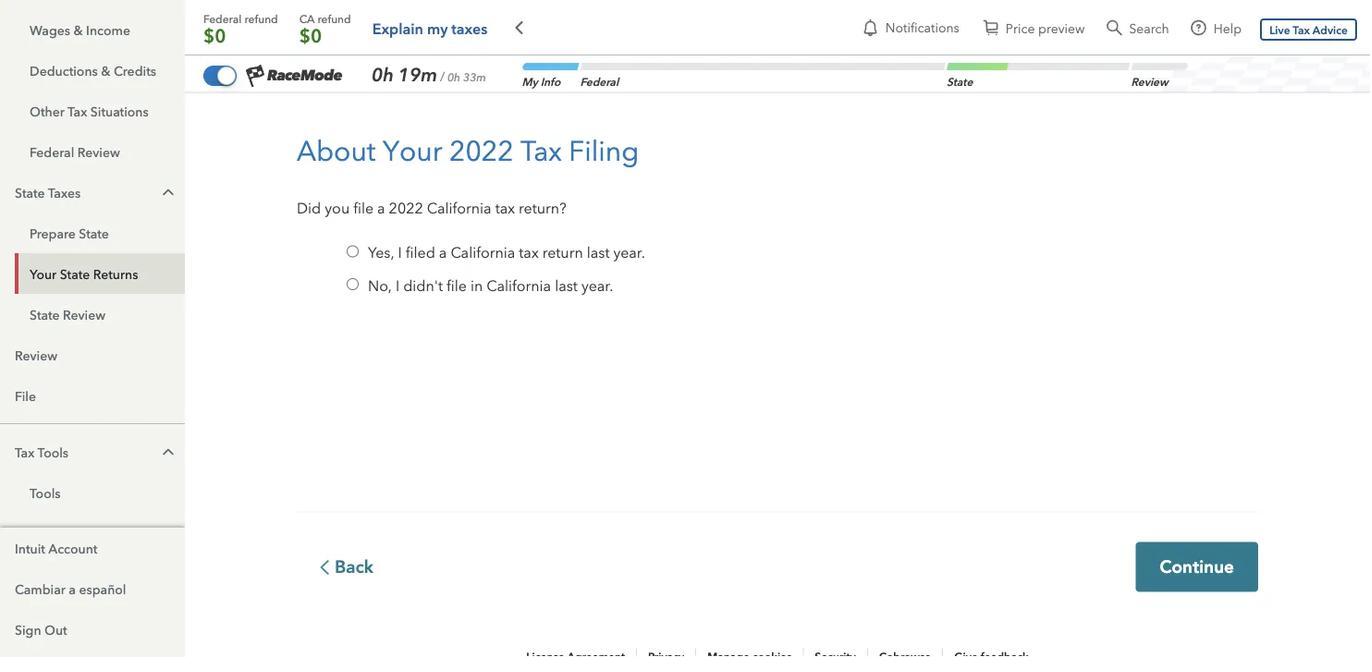 Task type: describe. For each thing, give the bounding box(es) containing it.
live tax advice
[[1270, 22, 1348, 37]]

situations
[[90, 102, 149, 119]]

out
[[44, 621, 67, 638]]

did you file a 2022 california tax return?
[[297, 197, 567, 217]]

0 up race mode toggle switch option
[[215, 23, 226, 47]]

continue
[[1160, 555, 1234, 579]]

print
[[30, 525, 57, 542]]

i for yes,
[[398, 242, 402, 262]]

help
[[1214, 19, 1242, 36]]

wages
[[30, 21, 70, 38]]

$ for federal refund $ 0 1 2 3 4 5 6 7 8 9 0 1 2 3 4 5 6 7 8 9
[[203, 23, 215, 47]]

tools link
[[15, 473, 185, 513]]

0 horizontal spatial last
[[555, 274, 578, 294]]

my
[[521, 75, 540, 88]]

intuit account
[[15, 539, 97, 557]]

preview
[[1038, 19, 1085, 36]]

& for wages
[[74, 21, 83, 38]]

info
[[540, 75, 563, 88]]

/
[[440, 67, 445, 85]]

0 horizontal spatial tax
[[495, 197, 515, 217]]

back
[[335, 556, 373, 580]]

a for filed
[[439, 242, 447, 262]]

state left the "returns"
[[60, 265, 90, 282]]

1 vertical spatial year.
[[581, 274, 613, 294]]

explain my taxes button
[[372, 17, 488, 39]]

0 vertical spatial 2022
[[449, 131, 514, 168]]

yes, i filed a california tax return last year.
[[368, 242, 645, 262]]

toggle refund list image
[[508, 17, 530, 39]]

about
[[297, 131, 376, 168]]

review inside 'review' link
[[15, 346, 57, 364]]

search button
[[1098, 11, 1179, 44]]

ca refund $ 0 1 2 3 4 5 6 7 8 9 0 1 2 3 4 5 6 7 8 9
[[299, 11, 354, 398]]

notifications
[[885, 18, 960, 35]]

about your 2022 tax filing main content
[[185, 55, 1370, 657]]

income
[[86, 21, 130, 38]]

taxes
[[451, 18, 488, 37]]

yes,
[[368, 242, 394, 262]]

filed
[[406, 242, 435, 262]]

tax tools
[[15, 443, 68, 461]]

return
[[542, 242, 583, 262]]

continue button
[[1136, 542, 1258, 592]]

wages & income link
[[15, 9, 185, 50]]

prepare
[[30, 224, 76, 241]]

search
[[1129, 19, 1169, 36]]

prepare state link
[[15, 213, 185, 254]]

explain
[[372, 18, 423, 37]]

price preview
[[1006, 19, 1085, 36]]

1 vertical spatial your
[[30, 265, 57, 282]]

cambiar
[[15, 580, 66, 597]]

in
[[471, 274, 483, 294]]

other tax situations
[[30, 102, 149, 119]]

0 horizontal spatial 2022
[[389, 197, 423, 217]]

1 vertical spatial tools
[[30, 484, 61, 501]]

state down the state taxes popup button
[[79, 224, 109, 241]]

print center link
[[15, 513, 185, 554]]

0 horizontal spatial a
[[69, 580, 76, 597]]

sign out link
[[0, 609, 185, 650]]

tax inside popup button
[[15, 443, 35, 461]]

file link
[[0, 376, 185, 416]]

sign
[[15, 621, 41, 638]]

review inside about your 2022 tax filing main content
[[1130, 75, 1171, 88]]

did
[[297, 197, 321, 217]]

review inside federal review link
[[77, 143, 120, 160]]

0 left you
[[311, 208, 322, 232]]

state review link
[[15, 294, 185, 335]]

account
[[48, 539, 97, 557]]

español
[[79, 580, 126, 597]]

0 vertical spatial file
[[353, 197, 374, 217]]

cambiar a español link
[[0, 569, 185, 609]]

Race Mode Toggle Switch checkbox
[[203, 69, 237, 90]]

about your 2022 tax filing
[[297, 131, 639, 168]]

your state returns link
[[15, 254, 185, 294]]

deductions
[[30, 62, 98, 79]]

taxes
[[48, 184, 81, 201]]

california for 2022
[[427, 197, 492, 217]]

other
[[30, 102, 65, 119]]

tax right other
[[67, 102, 87, 119]]

federal review
[[30, 143, 120, 160]]

tax tools button
[[0, 432, 185, 473]]

live tax advice button
[[1260, 18, 1357, 40]]

state for state review
[[30, 306, 60, 323]]

review link
[[0, 335, 185, 376]]

19m
[[398, 64, 437, 86]]

my info
[[521, 75, 563, 88]]

state review
[[30, 306, 105, 323]]



Task type: locate. For each thing, give the bounding box(es) containing it.
1 horizontal spatial tax
[[519, 242, 539, 262]]

state for state
[[946, 75, 975, 88]]

state
[[946, 75, 975, 88], [15, 184, 45, 201], [79, 224, 109, 241], [60, 265, 90, 282], [30, 306, 60, 323]]

0 vertical spatial california
[[427, 197, 492, 217]]

deductions & credits
[[30, 62, 156, 79]]

ca
[[299, 11, 315, 26]]

0 vertical spatial last
[[587, 242, 610, 262]]

review inside state review link
[[63, 306, 105, 323]]

federal right info
[[579, 75, 621, 88]]

0 horizontal spatial &
[[74, 21, 83, 38]]

1 horizontal spatial 2022
[[449, 131, 514, 168]]

refund for ca refund $ 0 1 2 3 4 5 6 7 8 9 0 1 2 3 4 5 6 7 8 9
[[317, 11, 351, 26]]

1 vertical spatial file
[[447, 274, 467, 294]]

refund left ca
[[244, 11, 278, 26]]

$ inside ca refund $ 0 1 2 3 4 5 6 7 8 9 0 1 2 3 4 5 6 7 8 9
[[299, 23, 311, 47]]

$ up race mode toggle switch option
[[203, 23, 215, 47]]

credits
[[114, 62, 156, 79]]

tax inside main content
[[521, 131, 562, 168]]

i
[[398, 242, 402, 262], [396, 274, 400, 294]]

9
[[215, 189, 226, 214], [311, 189, 322, 214], [215, 374, 226, 398], [311, 374, 322, 398]]

federal for federal
[[579, 75, 621, 88]]

& left the credits
[[101, 62, 110, 79]]

1 horizontal spatial federal
[[203, 11, 242, 26]]

1 refund from the left
[[244, 11, 278, 26]]

no,
[[368, 274, 392, 294]]

review up "file" at the left of page
[[15, 346, 57, 364]]

33m
[[463, 71, 486, 84]]

0 vertical spatial your
[[383, 131, 442, 168]]

1 horizontal spatial refund
[[317, 11, 351, 26]]

0 vertical spatial year.
[[613, 242, 645, 262]]

2022
[[449, 131, 514, 168], [389, 197, 423, 217]]

refund
[[244, 11, 278, 26], [317, 11, 351, 26]]

state left taxes
[[15, 184, 45, 201]]

& inside 'link'
[[101, 62, 110, 79]]

federal inside federal review link
[[30, 143, 74, 160]]

federal review link
[[15, 131, 185, 172]]

Yes, I filed a California tax return last year. radio
[[347, 245, 359, 257]]

i right the no,
[[396, 274, 400, 294]]

intuit account link
[[0, 528, 185, 569]]

0 vertical spatial a
[[377, 197, 385, 217]]

2 horizontal spatial a
[[439, 242, 447, 262]]

0h inside 0h 19m / 0h 33m
[[447, 71, 460, 84]]

tax
[[1293, 22, 1310, 37], [67, 102, 87, 119], [521, 131, 562, 168], [15, 443, 35, 461]]

checkered flag icon image
[[246, 64, 264, 87]]

file left in
[[447, 274, 467, 294]]

refund right ca
[[317, 11, 351, 26]]

advice
[[1313, 22, 1348, 37]]

1 horizontal spatial file
[[447, 274, 467, 294]]

california up in
[[451, 242, 515, 262]]

i for no,
[[396, 274, 400, 294]]

cambiar a español
[[15, 580, 126, 597]]

your state returns
[[30, 265, 138, 282]]

1 horizontal spatial last
[[587, 242, 610, 262]]

intuit
[[15, 539, 45, 557]]

tax
[[495, 197, 515, 217], [519, 242, 539, 262]]

review down search
[[1130, 75, 1171, 88]]

5
[[215, 115, 226, 140], [311, 115, 322, 140], [215, 300, 226, 325], [311, 300, 322, 325]]

1 vertical spatial 2022
[[389, 197, 423, 217]]

a left español
[[69, 580, 76, 597]]

prepare state
[[30, 224, 109, 241]]

tax inside button
[[1293, 22, 1310, 37]]

center
[[60, 525, 100, 542]]

state inside about your 2022 tax filing main content
[[946, 75, 975, 88]]

state taxes
[[15, 184, 81, 201]]

2022 down 33m
[[449, 131, 514, 168]]

2 $ from the left
[[299, 23, 311, 47]]

0
[[215, 23, 226, 47], [311, 23, 322, 47], [215, 208, 226, 232], [311, 208, 322, 232]]

print center
[[30, 525, 100, 542]]

0 horizontal spatial federal
[[30, 143, 74, 160]]

sign out
[[15, 621, 67, 638]]

2 vertical spatial a
[[69, 580, 76, 597]]

price preview button
[[974, 11, 1094, 44]]

&
[[74, 21, 83, 38], [101, 62, 110, 79]]

year.
[[613, 242, 645, 262], [581, 274, 613, 294]]

0 horizontal spatial 0h
[[372, 64, 394, 86]]

4
[[215, 97, 226, 121], [311, 97, 322, 121], [215, 282, 226, 306], [311, 282, 322, 306]]

0 up racemode
[[311, 23, 322, 47]]

1 vertical spatial i
[[396, 274, 400, 294]]

tax left return
[[519, 242, 539, 262]]

6
[[215, 134, 226, 158], [311, 134, 322, 158], [215, 319, 226, 343], [311, 319, 322, 343]]

other tax situations link
[[15, 91, 185, 131]]

my
[[427, 18, 448, 37]]

didn't
[[403, 274, 443, 294]]

refund inside ca refund $ 0 1 2 3 4 5 6 7 8 9 0 1 2 3 4 5 6 7 8 9
[[317, 11, 351, 26]]

california for in
[[487, 274, 551, 294]]

0 vertical spatial federal
[[203, 11, 242, 26]]

last down return
[[555, 274, 578, 294]]

review down other tax situations link
[[77, 143, 120, 160]]

federal for federal refund $ 0 1 2 3 4 5 6 7 8 9 0 1 2 3 4 5 6 7 8 9
[[203, 11, 242, 26]]

$ up racemode
[[299, 23, 311, 47]]

a
[[377, 197, 385, 217], [439, 242, 447, 262], [69, 580, 76, 597]]

$ inside "federal refund $ 0 1 2 3 4 5 6 7 8 9 0 1 2 3 4 5 6 7 8 9"
[[203, 23, 215, 47]]

state down "your state returns"
[[30, 306, 60, 323]]

refund inside "federal refund $ 0 1 2 3 4 5 6 7 8 9 0 1 2 3 4 5 6 7 8 9"
[[244, 11, 278, 26]]

tools up tools link
[[37, 443, 68, 461]]

filing
[[569, 131, 639, 168]]

california down about your 2022 tax filing
[[427, 197, 492, 217]]

tax right live on the right top
[[1293, 22, 1310, 37]]

you
[[325, 197, 350, 217]]

no, i didn't file in california last year.
[[368, 274, 613, 294]]

0 vertical spatial &
[[74, 21, 83, 38]]

a right you
[[377, 197, 385, 217]]

0 horizontal spatial $
[[203, 23, 215, 47]]

last right return
[[587, 242, 610, 262]]

federal refund $ 0 1 2 3 4 5 6 7 8 9 0 1 2 3 4 5 6 7 8 9
[[203, 11, 281, 398]]

2 horizontal spatial federal
[[579, 75, 621, 88]]

review
[[1130, 75, 1171, 88], [77, 143, 120, 160], [63, 306, 105, 323], [15, 346, 57, 364]]

tax up return?
[[521, 131, 562, 168]]

0 vertical spatial tools
[[37, 443, 68, 461]]

1 horizontal spatial a
[[377, 197, 385, 217]]

1
[[215, 41, 226, 66], [311, 41, 322, 66], [215, 226, 226, 251], [311, 226, 322, 251]]

federal inside "federal refund $ 0 1 2 3 4 5 6 7 8 9 0 1 2 3 4 5 6 7 8 9"
[[203, 11, 242, 26]]

a right the filed
[[439, 242, 447, 262]]

year. right return
[[613, 242, 645, 262]]

1 horizontal spatial 0h
[[447, 71, 460, 84]]

notifications button
[[854, 11, 967, 44]]

a for file
[[377, 197, 385, 217]]

2 refund from the left
[[317, 11, 351, 26]]

1 horizontal spatial $
[[299, 23, 311, 47]]

3
[[215, 78, 226, 103], [311, 78, 322, 103], [215, 263, 226, 288], [311, 263, 322, 288]]

tax down "file" at the left of page
[[15, 443, 35, 461]]

1 horizontal spatial &
[[101, 62, 110, 79]]

california
[[427, 197, 492, 217], [451, 242, 515, 262], [487, 274, 551, 294]]

tools up print
[[30, 484, 61, 501]]

1 vertical spatial california
[[451, 242, 515, 262]]

live
[[1270, 22, 1290, 37]]

2022 up the filed
[[389, 197, 423, 217]]

i right 'yes,'
[[398, 242, 402, 262]]

refund for federal refund $ 0 1 2 3 4 5 6 7 8 9 0 1 2 3 4 5 6 7 8 9
[[244, 11, 278, 26]]

deductions & credits link
[[15, 50, 185, 91]]

back button
[[297, 542, 397, 593]]

$ for ca refund $ 0 1 2 3 4 5 6 7 8 9 0 1 2 3 4 5 6 7 8 9
[[299, 23, 311, 47]]

0h left 19m
[[372, 64, 394, 86]]

price
[[1006, 19, 1035, 36]]

federal inside about your 2022 tax filing main content
[[579, 75, 621, 88]]

your
[[383, 131, 442, 168], [30, 265, 57, 282]]

year. down return
[[581, 274, 613, 294]]

help button
[[1182, 11, 1251, 44]]

file right you
[[353, 197, 374, 217]]

wages & income
[[30, 21, 130, 38]]

your down prepare
[[30, 265, 57, 282]]

1 horizontal spatial your
[[383, 131, 442, 168]]

state for state taxes
[[15, 184, 45, 201]]

tax left return?
[[495, 197, 515, 217]]

tools
[[37, 443, 68, 461], [30, 484, 61, 501]]

federal up state taxes in the left of the page
[[30, 143, 74, 160]]

state taxes button
[[0, 172, 185, 213]]

0 horizontal spatial file
[[353, 197, 374, 217]]

0 vertical spatial i
[[398, 242, 402, 262]]

0 left did
[[215, 208, 226, 232]]

return?
[[519, 197, 567, 217]]

returns
[[93, 265, 138, 282]]

2 vertical spatial california
[[487, 274, 551, 294]]

file
[[15, 387, 36, 404]]

federal for federal review
[[30, 143, 74, 160]]

& for deductions
[[101, 62, 110, 79]]

california down yes, i filed a california tax return last year.
[[487, 274, 551, 294]]

No, I didn't file in California last year. radio
[[347, 278, 359, 290]]

federal up race mode toggle switch option
[[203, 11, 242, 26]]

2 vertical spatial federal
[[30, 143, 74, 160]]

1 vertical spatial a
[[439, 242, 447, 262]]

1 $ from the left
[[203, 23, 215, 47]]

explain my taxes
[[372, 18, 488, 37]]

0 horizontal spatial refund
[[244, 11, 278, 26]]

1 vertical spatial last
[[555, 274, 578, 294]]

your up did you file a 2022 california tax return?
[[383, 131, 442, 168]]

federal
[[203, 11, 242, 26], [579, 75, 621, 88], [30, 143, 74, 160]]

racemode
[[267, 66, 342, 84]]

your inside main content
[[383, 131, 442, 168]]

state down notifications in the top of the page
[[946, 75, 975, 88]]

review down "your state returns"
[[63, 306, 105, 323]]

0 vertical spatial tax
[[495, 197, 515, 217]]

0 horizontal spatial your
[[30, 265, 57, 282]]

1 vertical spatial federal
[[579, 75, 621, 88]]

0h 19m / 0h 33m
[[372, 64, 486, 86]]

state inside popup button
[[15, 184, 45, 201]]

1 vertical spatial tax
[[519, 242, 539, 262]]

tools inside popup button
[[37, 443, 68, 461]]

0h right /
[[447, 71, 460, 84]]

1 vertical spatial &
[[101, 62, 110, 79]]

& right wages
[[74, 21, 83, 38]]



Task type: vqa. For each thing, say whether or not it's contained in the screenshot.
"Keep going" element
no



